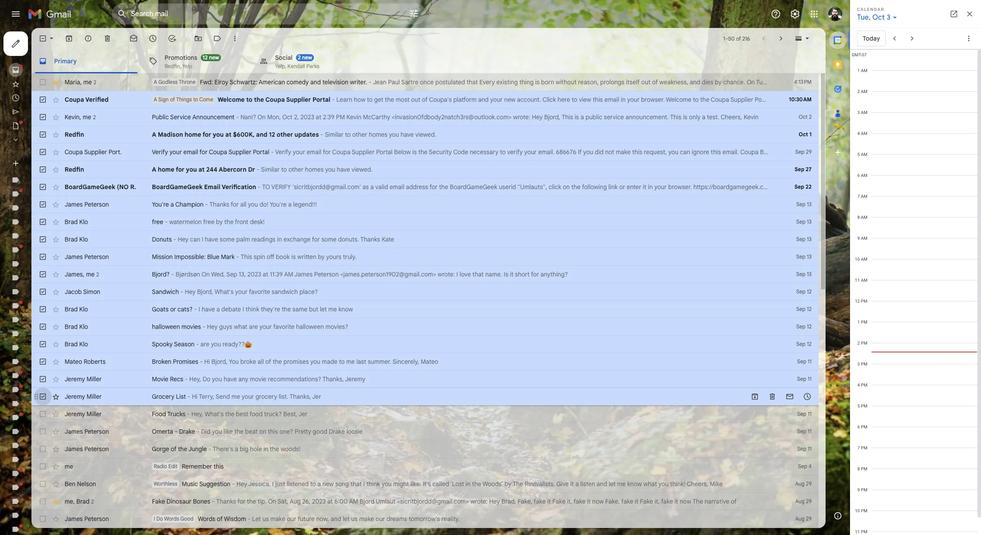 Task type: vqa. For each thing, say whether or not it's contained in the screenshot.
month!
no



Task type: describe. For each thing, give the bounding box(es) containing it.
2 up oct 1
[[809, 114, 812, 120]]

13 for donuts.
[[807, 236, 812, 242]]

coupa up test.
[[711, 96, 729, 104]]

i down free - watermelon free by the front desk!
[[202, 235, 203, 243]]

listened
[[287, 480, 309, 488]]

do!
[[260, 201, 268, 208]]

older image
[[777, 34, 786, 43]]

2 sep 13 from the top
[[797, 218, 812, 225]]

and left dies
[[690, 78, 701, 86]]

, for kevin
[[80, 113, 81, 121]]

thanks for 26,
[[216, 498, 236, 505]]

row containing james
[[31, 266, 819, 283]]

0 horizontal spatial am
[[284, 270, 293, 278]]

of left wisdom
[[217, 515, 223, 523]]

2 verify from the left
[[275, 148, 291, 156]]

sep 27
[[795, 166, 812, 173]]

of left weakness,
[[652, 78, 658, 86]]

revivalists.
[[525, 480, 555, 488]]

2 aug 29 from the top
[[796, 498, 812, 505]]

12 new
[[203, 54, 219, 61]]

hey down watermelon
[[178, 235, 189, 243]]

sep 12 for hey guys what are your favorite halloween movies?
[[797, 323, 812, 330]]

row containing ben nelson
[[31, 475, 819, 493]]

elroy
[[215, 78, 228, 86]]

- left learn
[[332, 96, 335, 104]]

email right valid
[[390, 183, 405, 191]]

fake dinosaur bones - thanks for the tip. on sat, aug 26, 2023 at 6:00 am bjord umlaut <sicritbjordd@gmail.com> wrote: hey brad, fake, fake it fake it, fake it now fake, fake it fake it, fake it now the narrative of
[[152, 498, 737, 505]]

1 verify from the left
[[152, 148, 168, 156]]

1 mateo from the left
[[65, 358, 82, 366]]

1 horizontal spatial favorite
[[273, 323, 295, 331]]

2023 right 13,
[[247, 270, 261, 278]]

1 vertical spatial bjord,
[[197, 288, 213, 296]]

1 vertical spatial are
[[249, 323, 258, 331]]

0 horizontal spatial viewed.
[[352, 166, 373, 173]]

watermelon
[[169, 218, 202, 226]]

2 for me
[[91, 498, 94, 505]]

have up blue
[[205, 235, 218, 243]]

by right dies
[[715, 78, 722, 86]]

to left verify
[[500, 148, 506, 156]]

0 vertical spatial bjord,
[[544, 113, 561, 121]]

song
[[335, 480, 349, 488]]

is right book on the top left
[[291, 253, 296, 261]]

your down the madison
[[170, 148, 182, 156]]

to left get
[[367, 96, 373, 104]]

hey left "jessica,"
[[237, 480, 247, 488]]

2 vertical spatial bjord,
[[212, 358, 228, 366]]

0 horizontal spatial all
[[240, 201, 247, 208]]

and down every
[[478, 96, 489, 104]]

29 for 3rd row from the bottom of the main content containing promotions
[[806, 498, 812, 505]]

mateo roberts
[[65, 358, 106, 366]]

12 inside 'tab'
[[203, 54, 208, 61]]

impossible:
[[174, 253, 206, 261]]

primary tab
[[31, 49, 141, 73]]

radio edit remember this
[[154, 463, 224, 470]]

your down updates
[[293, 148, 305, 156]]

1 now from the left
[[592, 498, 604, 505]]

- right "dr"
[[257, 166, 260, 173]]

a right only
[[702, 113, 706, 121]]

2 vertical spatial are
[[201, 340, 209, 348]]

i do words good words of wisdom - let us make our future now, and let us make our dreams tomorrow's reality.
[[154, 515, 460, 523]]

0 horizontal spatial maria
[[65, 78, 80, 86]]

0 horizontal spatial out
[[411, 96, 421, 104]]

and down the parks
[[310, 78, 321, 86]]

the left "woods'"
[[472, 480, 482, 488]]

made
[[322, 358, 338, 366]]

sincerely,
[[393, 358, 419, 366]]

1 fake from the left
[[152, 498, 165, 505]]

for right exchange
[[312, 235, 320, 243]]

writer.
[[350, 78, 367, 86]]

2 sep 11 from the top
[[798, 376, 812, 382]]

0 horizontal spatial wrote:
[[438, 270, 455, 278]]

as
[[363, 183, 369, 191]]

20 row from the top
[[31, 405, 819, 423]]

supplier down chance.
[[731, 96, 754, 104]]

the left jungle
[[178, 445, 187, 453]]

row containing coupa supplier port.
[[31, 143, 819, 161]]

0 horizontal spatial home
[[158, 166, 174, 173]]

Search mail text field
[[131, 10, 384, 18]]

10:30 am
[[789, 96, 812, 103]]

worthless music suggestion - hey jessica, i just listened to a new song that i think you might like. it's called 'lost in the woods' by the revivalists. give it a listen and let me know what you think! cheers, mike
[[154, 480, 723, 488]]

the right address
[[439, 183, 449, 191]]

0 vertical spatial the
[[513, 480, 523, 488]]

1 you're from the left
[[152, 201, 169, 208]]

2,
[[294, 113, 299, 121]]

4
[[809, 463, 812, 470]]

klo for donuts - hey can i have some palm readings in exchange for some donuts. thanks kate
[[79, 235, 88, 243]]

jeremy miller for movie recs
[[65, 375, 102, 383]]

the down dies
[[701, 96, 710, 104]]

brad for donuts - hey can i have some palm readings in exchange for some donuts. thanks kate
[[65, 235, 78, 243]]

goats
[[152, 305, 169, 313]]

2 welcome from the left
[[666, 96, 692, 104]]

13 for truly.
[[807, 253, 812, 260]]

on left 'wed,'
[[202, 270, 210, 278]]

james peterson for you're a champion
[[65, 201, 109, 208]]

2 vertical spatial let
[[343, 515, 350, 523]]

supplier down comedy
[[286, 96, 311, 104]]

1 horizontal spatial similar
[[325, 131, 344, 138]]

1 us from the left
[[263, 515, 269, 523]]

5 james peterson from the top
[[65, 515, 109, 523]]

sign
[[158, 96, 169, 103]]

james peterson for omerta - drake
[[65, 428, 109, 436]]

your down any
[[242, 393, 254, 401]]

2 vertical spatial that
[[351, 480, 362, 488]]

of left coupa's
[[422, 96, 428, 104]]

0 vertical spatial what
[[234, 323, 248, 331]]

- right bones
[[212, 498, 215, 505]]

1 horizontal spatial 1
[[810, 131, 812, 138]]

last
[[357, 358, 366, 366]]

a left legend!!!
[[288, 201, 292, 208]]

22 row from the top
[[31, 440, 819, 458]]

movie
[[152, 375, 168, 383]]

postulated
[[436, 78, 465, 86]]

0 vertical spatial pm
[[822, 78, 831, 86]]

2 our from the left
[[376, 515, 385, 523]]

season
[[174, 340, 195, 348]]

have up below
[[401, 131, 414, 138]]

of right gorge
[[171, 445, 177, 453]]

to right the excited
[[874, 96, 880, 104]]

- right promises
[[200, 358, 203, 366]]

4 fake from the left
[[661, 498, 673, 505]]

loosie
[[347, 428, 363, 436]]

1 fake from the left
[[534, 498, 546, 505]]

only
[[689, 113, 701, 121]]

what's for hey,
[[205, 410, 224, 418]]

to left the view
[[572, 96, 578, 104]]

8 row from the top
[[31, 196, 819, 213]]

other down mccarthy
[[352, 131, 367, 138]]

kendall
[[288, 63, 305, 69]]

1 horizontal spatial can
[[680, 148, 691, 156]]

row containing coupa verified
[[31, 91, 880, 108]]

brad for halloween movies - hey guys what are your favorite halloween movies?
[[65, 323, 78, 331]]

edit
[[168, 463, 178, 470]]

2 fake, from the left
[[606, 498, 620, 505]]

1 vertical spatial the
[[693, 498, 703, 505]]

a for a godless throne fwd: elroy schwartz: american comedy and television writer. - jean paul sartre once postulated that every existing thing is born without reason, prolongs itself out of weakness, and dies by chance. on tue, oct 3, 2023 at 4:13 pm maria williams <mariaaawilliams
[[154, 79, 157, 85]]

the up nani? on the left top of page
[[254, 96, 264, 104]]

the left front
[[224, 218, 234, 226]]

radio
[[154, 463, 167, 470]]

there's
[[213, 445, 233, 453]]

think!
[[670, 480, 686, 488]]

13 for <james.peterson1902@gmail.com>
[[807, 271, 812, 277]]

miller for grocery list
[[87, 393, 102, 401]]

me right "send"
[[232, 393, 240, 401]]

new down the existing
[[504, 96, 516, 104]]

schwartz:
[[230, 78, 257, 86]]

jacob simon
[[65, 288, 100, 296]]

29 for row containing ben nelson
[[806, 481, 812, 487]]

you left like
[[212, 428, 222, 436]]

email down the prolongs
[[605, 96, 620, 104]]

click
[[543, 96, 556, 104]]

yelp, kendall parks
[[275, 63, 320, 69]]

not
[[605, 148, 615, 156]]

1 vertical spatial let
[[609, 480, 616, 488]]

0 vertical spatial browser.
[[641, 96, 665, 104]]

boardgamegeek for boardgamegeek (no r.
[[65, 183, 115, 191]]

business
[[760, 148, 785, 156]]

i right debate
[[243, 305, 244, 313]]

3 fake from the left
[[622, 498, 634, 505]]

godless
[[158, 79, 178, 85]]

- are you ready??
[[195, 340, 245, 348]]

ignore
[[692, 148, 710, 156]]

link
[[609, 183, 618, 191]]

of inside a sign of things to come welcome to the coupa supplier portal - learn how to get the most out of coupa's platform and your new account. click here to view this email in your browser. welcome to the coupa supplier portal! as a valued supplier, we are excited to
[[170, 96, 175, 103]]

a for a home for you at 244 abercorn dr - similar to other homes you have viewed. ‌ ‌ ‌ ‌ ‌ ‌ ‌ ‌ ‌ ‌ ‌ ‌ ‌ ‌ ‌ ‌ ‌ ‌ ‌ ‌ ‌ ‌ ‌ ‌ ‌ ‌ ‌ ‌ ‌ ‌ ‌ ‌ ‌ ‌ ‌ ‌ ‌ ‌ ‌ ‌ ‌ ‌ ‌ ‌ ‌ ‌ ‌ ‌ ‌ ‌ ‌ ‌ ‌ ‌ ‌ ‌ ‌ ‌ ‌ ‌ ‌ ‌ ‌ ‌ ‌ ‌ ‌ ‌ ‌ ‌ ‌ ‌ ‌ ‌ ‌ ‌ ‌ ‌ ‌ ‌ ‌
[[152, 166, 156, 173]]

0 horizontal spatial 1
[[723, 35, 725, 42]]

- left nani? on the left top of page
[[236, 113, 239, 121]]

1 horizontal spatial home
[[185, 131, 201, 138]]

the left woods!
[[270, 445, 279, 453]]

9 row from the top
[[31, 213, 819, 231]]

learn
[[337, 96, 352, 104]]

miller for movie recs
[[87, 375, 102, 383]]

redfin for a home for you at 244 abercorn dr - similar to other homes you have viewed. ‌ ‌ ‌ ‌ ‌ ‌ ‌ ‌ ‌ ‌ ‌ ‌ ‌ ‌ ‌ ‌ ‌ ‌ ‌ ‌ ‌ ‌ ‌ ‌ ‌ ‌ ‌ ‌ ‌ ‌ ‌ ‌ ‌ ‌ ‌ ‌ ‌ ‌ ‌ ‌ ‌ ‌ ‌ ‌ ‌ ‌ ‌ ‌ ‌ ‌ ‌ ‌ ‌ ‌ ‌ ‌ ‌ ‌ ‌ ‌ ‌ ‌ ‌ ‌ ‌ ‌ ‌ ‌ ‌ ‌ ‌ ‌ ‌ ‌ ‌ ‌ ‌ ‌ ‌ ‌ ‌
[[65, 166, 84, 173]]

woods!
[[281, 445, 301, 453]]

miller for food trucks
[[87, 410, 102, 418]]

donuts
[[152, 235, 172, 243]]

your down they're on the bottom of page
[[260, 323, 272, 331]]

champion
[[175, 201, 204, 208]]

brad klo for donuts - hey can i have some palm readings in exchange for some donuts. thanks kate
[[65, 235, 88, 243]]

1 horizontal spatial cheers,
[[721, 113, 743, 121]]

verify your email for coupa supplier portal - verify your email for coupa supplier portal below is the security code necessary to verify your email. 686676 if you did not make this request, you can ignore this email. coupa business spend
[[152, 148, 804, 156]]

the left "same"
[[282, 305, 291, 313]]

1 11 from the top
[[808, 358, 812, 365]]

called
[[433, 480, 449, 488]]

1 horizontal spatial portal
[[313, 96, 331, 104]]

most
[[396, 96, 410, 104]]

me up simon
[[86, 270, 95, 278]]

15 row from the top
[[31, 318, 819, 335]]

25 row from the top
[[31, 493, 819, 510]]

add to tasks image
[[168, 34, 176, 43]]

a right listened
[[318, 480, 321, 488]]

click
[[549, 183, 561, 191]]

- right mark
[[236, 253, 239, 261]]

written
[[297, 253, 317, 261]]

supplier down the a madison home for you at $600k, and 12 other updates - similar to other homes you have viewed. ‌ ‌ ‌ ‌ ‌ ‌ ‌ ‌ ‌ ‌ ‌ ‌ ‌ ‌ ‌ ‌ ‌ ‌ ‌ ‌ ‌ ‌ ‌ ‌ ‌ ‌ ‌ ‌ ‌ ‌ ‌ ‌ ‌ ‌ ‌ ‌ ‌ ‌ ‌ ‌ ‌ ‌ ‌ ‌ ‌ ‌ ‌ ‌ ‌ ‌ ‌ ‌ ‌ ‌ ‌ ‌ ‌ ‌ ‌ ‌ ‌ ‌ ‌ ‌ ‌ ‌ ‌ ‌ ‌ ‌ ‌ ‌ ‌ ‌ ‌ ‌ ‌ ‌ ‌ ‌ ‌
[[352, 148, 375, 156]]

place?
[[300, 288, 318, 296]]

delete image
[[103, 34, 112, 43]]

0 horizontal spatial kevin
[[65, 113, 80, 121]]

at left 244
[[199, 166, 205, 173]]

2 drake from the left
[[329, 428, 345, 436]]

your right enter
[[655, 183, 667, 191]]

11:39
[[270, 270, 283, 278]]

1 welcome from the left
[[218, 96, 245, 104]]

beat
[[245, 428, 258, 436]]

boardgamegeek for boardgamegeek email verification - to verify 'sicritbjordd@gmail.com' as a valid email address for the boardgamegeek userid "umlauts", click on the following link or enter it in your browser. https://boardgamegeek.com/
[[152, 183, 203, 191]]

2 horizontal spatial kevin
[[744, 113, 759, 121]]

1 horizontal spatial know
[[628, 480, 642, 488]]

1 horizontal spatial make
[[359, 515, 374, 523]]

bones
[[193, 498, 210, 505]]

2 us from the left
[[351, 515, 358, 523]]

3 fake from the left
[[640, 498, 653, 505]]

gmail image
[[28, 5, 76, 23]]

at left 2:39
[[316, 113, 321, 121]]

you left 244
[[186, 166, 197, 173]]

2 you're from the left
[[270, 201, 287, 208]]

list.
[[279, 393, 288, 401]]

send
[[216, 393, 230, 401]]

for up 244
[[200, 148, 208, 156]]

sep 13 for donuts.
[[797, 236, 812, 242]]

1 drake from the left
[[179, 428, 195, 436]]

is right below
[[413, 148, 417, 156]]

oct left 3,
[[770, 78, 780, 86]]

1 13 from the top
[[807, 201, 812, 207]]

sandwich - hey bjord, what's your favorite sandwich place?
[[152, 288, 318, 296]]

reason,
[[578, 78, 599, 86]]

- right jungle
[[209, 445, 211, 453]]

2 fake from the left
[[553, 498, 566, 505]]

coupa up the kevin , me 2
[[65, 96, 84, 104]]

0 horizontal spatial this
[[241, 253, 252, 261]]

movies?
[[326, 323, 348, 331]]

1 vertical spatial thanks
[[361, 235, 380, 243]]

11 for gorge of the jungle - there's a big hole in the woods!
[[808, 446, 812, 452]]

me up the coupa verified
[[83, 78, 92, 86]]

advanced search options image
[[405, 5, 423, 22]]

big
[[240, 445, 249, 453]]

1 horizontal spatial all
[[258, 358, 264, 366]]

2023 right 3,
[[788, 78, 801, 86]]

to inside a sign of things to come welcome to the coupa supplier portal - learn how to get the most out of coupa's platform and your new account. click here to view this email in your browser. welcome to the coupa supplier portal! as a valued supplier, we are excited to
[[193, 96, 198, 103]]

<james.peterson1902@gmail.com>
[[340, 270, 436, 278]]

new inside "promotions, 12 new messages," 'tab'
[[209, 54, 219, 61]]

jeremy for grocery list - hi terry, send me your grocery list. thanks, jer
[[65, 393, 85, 401]]

search mail image
[[114, 6, 130, 22]]

in right the 'lost
[[466, 480, 471, 488]]

settings image
[[790, 9, 801, 19]]

1 it, from the left
[[567, 498, 572, 505]]

for right short
[[531, 270, 539, 278]]

terry,
[[199, 393, 214, 401]]

1 horizontal spatial viewed.
[[416, 131, 437, 138]]

williams
[[850, 78, 872, 86]]

2 horizontal spatial make
[[616, 148, 631, 156]]

peterson for you're a champion - thanks for all you do! you're a legend!!!
[[84, 201, 109, 208]]

1 vertical spatial browser.
[[669, 183, 692, 191]]

0 vertical spatial are
[[842, 96, 851, 104]]

27 row from the top
[[31, 528, 819, 535]]

14 row from the top
[[31, 301, 819, 318]]

sep 13 for <james.peterson1902@gmail.com>
[[797, 271, 812, 277]]

off
[[267, 253, 274, 261]]

- right champion
[[205, 201, 208, 208]]

you up "'sicritbjordd@gmail.com'"
[[325, 166, 335, 173]]

james peterson for gorge of the jungle
[[65, 445, 109, 453]]

toggle split pane mode image
[[795, 34, 803, 43]]

jeremy for food trucks - hey, what's the best food truck? best, jer
[[65, 410, 85, 418]]

jean
[[373, 78, 387, 86]]

dr
[[248, 166, 255, 173]]

1 free from the left
[[152, 218, 163, 226]]

1 vertical spatial pm
[[336, 113, 345, 121]]

for up a home for you at 244 abercorn dr - similar to other homes you have viewed. ‌ ‌ ‌ ‌ ‌ ‌ ‌ ‌ ‌ ‌ ‌ ‌ ‌ ‌ ‌ ‌ ‌ ‌ ‌ ‌ ‌ ‌ ‌ ‌ ‌ ‌ ‌ ‌ ‌ ‌ ‌ ‌ ‌ ‌ ‌ ‌ ‌ ‌ ‌ ‌ ‌ ‌ ‌ ‌ ‌ ‌ ‌ ‌ ‌ ‌ ‌ ‌ ‌ ‌ ‌ ‌ ‌ ‌ ‌ ‌ ‌ ‌ ‌ ‌ ‌ ‌ ‌ ‌ ‌ ‌ ‌ ‌ ‌ ‌ ‌ ‌ ‌ ‌ ‌ ‌ ‌
[[323, 148, 331, 156]]

- right updates
[[321, 131, 323, 138]]

debate
[[221, 305, 241, 313]]

2 inside tab
[[298, 54, 301, 61]]

0 horizontal spatial make
[[271, 515, 285, 523]]

5 klo from the top
[[79, 340, 88, 348]]

🎃 image
[[245, 341, 252, 348]]

sep 11 for hey, what's the best food truck? best, jer
[[798, 411, 812, 417]]

movie recs - hey, do you have any movie recommendations? thanks, jeremy
[[152, 375, 366, 383]]

- right list
[[188, 393, 190, 401]]

0 horizontal spatial think
[[246, 305, 259, 313]]

1 vertical spatial think
[[367, 480, 380, 488]]

without
[[556, 78, 577, 86]]

row containing jacob simon
[[31, 283, 819, 301]]

public
[[152, 113, 169, 121]]

redfin, yelp
[[165, 63, 192, 69]]

686676
[[556, 148, 577, 156]]

sep 12 for hey bjord, what's your favorite sandwich place?
[[797, 288, 812, 295]]

2 it, from the left
[[655, 498, 660, 505]]

2 mateo from the left
[[421, 358, 438, 366]]

1 vertical spatial on
[[259, 428, 266, 436]]

2 11 from the top
[[808, 376, 812, 382]]

0 horizontal spatial homes
[[305, 166, 324, 173]]

the left following
[[572, 183, 581, 191]]

1 horizontal spatial jer
[[312, 393, 321, 401]]

desk!
[[250, 218, 265, 226]]

you up "send"
[[212, 375, 222, 383]]

1 horizontal spatial do
[[203, 375, 211, 383]]

5 brad klo from the top
[[65, 340, 88, 348]]

1 horizontal spatial kevin
[[347, 113, 362, 121]]

ben nelson
[[65, 480, 96, 488]]

main content containing promotions
[[31, 28, 921, 535]]

0 horizontal spatial let
[[320, 305, 327, 313]]

to up verify
[[281, 166, 287, 173]]

- right 'season'
[[196, 340, 199, 348]]

1 horizontal spatial maria
[[833, 78, 848, 86]]

1 horizontal spatial wrote:
[[471, 498, 488, 505]]

thanks, for jer
[[290, 393, 311, 401]]

love
[[460, 270, 471, 278]]

2 for maria
[[94, 79, 96, 85]]

toolbar inside main content
[[747, 392, 816, 401]]

a left public
[[581, 113, 584, 121]]

0 vertical spatial out
[[642, 78, 651, 86]]

umlaut
[[376, 498, 396, 505]]

is left born
[[535, 78, 540, 86]]

2 horizontal spatial wrote:
[[513, 113, 531, 121]]

throne
[[179, 79, 196, 85]]

me down the coupa verified
[[83, 113, 91, 121]]



Task type: locate. For each thing, give the bounding box(es) containing it.
all up front
[[240, 201, 247, 208]]

row containing maria
[[31, 73, 921, 91]]

any
[[239, 375, 248, 383]]

1 vertical spatial what's
[[205, 410, 224, 418]]

1 brad klo from the top
[[65, 218, 88, 226]]

you left think!
[[659, 480, 669, 488]]

1 vertical spatial am
[[349, 498, 358, 505]]

4:13 pm
[[795, 79, 812, 85]]

0 horizontal spatial what
[[234, 323, 248, 331]]

11
[[808, 358, 812, 365], [808, 376, 812, 382], [808, 411, 812, 417], [808, 428, 812, 435], [808, 446, 812, 452]]

of right 50 on the right top of page
[[736, 35, 741, 42]]

2 inside the james , me 2
[[96, 271, 99, 278]]

hole
[[250, 445, 262, 453]]

, for james
[[83, 270, 84, 278]]

$600k,
[[233, 131, 255, 138]]

1 vertical spatial what
[[644, 480, 657, 488]]

0 vertical spatial am
[[284, 270, 293, 278]]

11 for omerta - drake - did you like the beat on this one? pretty good drake loosie
[[808, 428, 812, 435]]

jer right 'best,'
[[299, 410, 308, 418]]

2 vertical spatial aug 29
[[796, 515, 812, 522]]

2 email. from the left
[[723, 148, 739, 156]]

0 vertical spatial cheers,
[[721, 113, 743, 121]]

1 aug 29 from the top
[[796, 481, 812, 487]]

chance.
[[724, 78, 746, 86]]

0 horizontal spatial cheers,
[[687, 480, 709, 488]]

0 horizontal spatial the
[[513, 480, 523, 488]]

3 aug 29 from the top
[[796, 515, 812, 522]]

new inside social, 2 new messages, tab
[[302, 54, 312, 61]]

1 horizontal spatial now
[[680, 498, 692, 505]]

4 sep 12 from the top
[[797, 341, 812, 347]]

i up bjord
[[363, 480, 365, 488]]

archive image
[[65, 34, 73, 43]]

7 row from the top
[[31, 178, 819, 196]]

3 sep 12 from the top
[[797, 323, 812, 330]]

row
[[31, 73, 921, 91], [31, 91, 880, 108], [31, 108, 819, 126], [31, 126, 819, 143], [31, 143, 819, 161], [31, 161, 819, 178], [31, 178, 819, 196], [31, 196, 819, 213], [31, 213, 819, 231], [31, 231, 819, 248], [31, 248, 819, 266], [31, 266, 819, 283], [31, 283, 819, 301], [31, 301, 819, 318], [31, 318, 819, 335], [31, 335, 819, 353], [31, 353, 819, 370], [31, 370, 819, 388], [31, 388, 819, 405], [31, 405, 819, 423], [31, 423, 819, 440], [31, 440, 819, 458], [31, 458, 819, 475], [31, 475, 819, 493], [31, 493, 819, 510], [31, 510, 819, 528], [31, 528, 819, 535]]

1 horizontal spatial pm
[[822, 78, 831, 86]]

announcement.
[[626, 113, 669, 121]]

0 vertical spatial home
[[185, 131, 201, 138]]

1 email. from the left
[[538, 148, 555, 156]]

1 james peterson from the top
[[65, 201, 109, 208]]

3 james peterson from the top
[[65, 428, 109, 436]]

for left 244
[[176, 166, 184, 173]]

1 vertical spatial jeremy miller
[[65, 393, 102, 401]]

0 horizontal spatial can
[[190, 235, 200, 243]]

1 horizontal spatial out
[[642, 78, 651, 86]]

2 miller from the top
[[87, 393, 102, 401]]

5 sep 13 from the top
[[797, 271, 812, 277]]

brad for goats or cats? - i have a debate i think they're the same but let me know
[[65, 305, 78, 313]]

guys
[[219, 323, 232, 331]]

maria
[[65, 78, 80, 86], [833, 78, 848, 86]]

the left promises
[[273, 358, 282, 366]]

1 horizontal spatial this
[[562, 113, 573, 121]]

26 row from the top
[[31, 510, 819, 528]]

1 horizontal spatial thanks,
[[323, 375, 344, 383]]

support image
[[771, 9, 781, 19]]

hey, for hey, what's the best food truck? best, jer
[[192, 410, 203, 418]]

0 horizontal spatial know
[[339, 305, 353, 313]]

5 sep 11 from the top
[[798, 446, 812, 452]]

pm right 4:13 at the top right of the page
[[822, 78, 831, 86]]

thanks, down made
[[323, 375, 344, 383]]

to right made
[[339, 358, 345, 366]]

some left palm
[[220, 235, 235, 243]]

portal up "dr"
[[253, 148, 269, 156]]

1 halloween from the left
[[152, 323, 180, 331]]

broken promises - hi bjord, you broke all of the promises you made to me last summer. sincerely, mateo
[[152, 358, 438, 366]]

1 fake, from the left
[[518, 498, 533, 505]]

request,
[[644, 148, 667, 156]]

sat,
[[278, 498, 288, 505]]

5 11 from the top
[[808, 446, 812, 452]]

<invasion0fdbody2natch3rs@outlook.com>
[[392, 113, 512, 121]]

thanks, right "list."
[[290, 393, 311, 401]]

0 horizontal spatial or
[[170, 305, 176, 313]]

weakness,
[[660, 78, 689, 86]]

james peterson for mission impossible: blue mark
[[65, 253, 109, 261]]

- left let
[[248, 515, 251, 523]]

redfin for a madison home for you at $600k, and 12 other updates - similar to other homes you have viewed. ‌ ‌ ‌ ‌ ‌ ‌ ‌ ‌ ‌ ‌ ‌ ‌ ‌ ‌ ‌ ‌ ‌ ‌ ‌ ‌ ‌ ‌ ‌ ‌ ‌ ‌ ‌ ‌ ‌ ‌ ‌ ‌ ‌ ‌ ‌ ‌ ‌ ‌ ‌ ‌ ‌ ‌ ‌ ‌ ‌ ‌ ‌ ‌ ‌ ‌ ‌ ‌ ‌ ‌ ‌ ‌ ‌ ‌ ‌ ‌ ‌ ‌ ‌ ‌ ‌ ‌ ‌ ‌ ‌ ‌ ‌ ‌ ‌ ‌ ‌ ‌ ‌ ‌ ‌ ‌ ‌
[[65, 131, 84, 138]]

to
[[246, 96, 253, 104], [367, 96, 373, 104], [572, 96, 578, 104], [693, 96, 699, 104], [874, 96, 880, 104], [193, 96, 198, 103], [345, 131, 351, 138], [500, 148, 506, 156], [281, 166, 287, 173], [339, 358, 345, 366], [310, 480, 316, 488]]

more image
[[231, 34, 239, 43]]

2 vertical spatial wrote:
[[471, 498, 488, 505]]

you left made
[[310, 358, 321, 366]]

11 for food trucks - hey, what's the best food truck? best, jer
[[808, 411, 812, 417]]

the left best
[[225, 410, 235, 418]]

email
[[204, 183, 220, 191]]

0 horizontal spatial verify
[[152, 148, 168, 156]]

social, 2 new messages, tab
[[252, 49, 363, 73]]

legend!!!
[[293, 201, 317, 208]]

new left song
[[323, 480, 334, 488]]

you right "if"
[[584, 148, 594, 156]]

4 james peterson from the top
[[65, 445, 109, 453]]

pretty
[[295, 428, 311, 436]]

let down 6:00
[[343, 515, 350, 523]]

it,
[[567, 498, 572, 505], [655, 498, 660, 505]]

can left the ignore
[[680, 148, 691, 156]]

roberts
[[84, 358, 106, 366]]

None checkbox
[[38, 78, 47, 86], [38, 95, 47, 104], [38, 165, 47, 174], [38, 183, 47, 191], [38, 200, 47, 209], [38, 235, 47, 244], [38, 270, 47, 279], [38, 305, 47, 314], [38, 357, 47, 366], [38, 375, 47, 384], [38, 392, 47, 401], [38, 480, 47, 488], [38, 497, 47, 506], [38, 515, 47, 523], [38, 78, 47, 86], [38, 95, 47, 104], [38, 165, 47, 174], [38, 183, 47, 191], [38, 200, 47, 209], [38, 235, 47, 244], [38, 270, 47, 279], [38, 305, 47, 314], [38, 357, 47, 366], [38, 375, 47, 384], [38, 392, 47, 401], [38, 480, 47, 488], [38, 497, 47, 506], [38, 515, 47, 523]]

3 klo from the top
[[79, 305, 88, 313]]

peterson for omerta - drake - did you like the beat on this one? pretty good drake loosie
[[84, 428, 109, 436]]

1 down oct 2
[[810, 131, 812, 138]]

home down service
[[185, 131, 201, 138]]

2 horizontal spatial are
[[842, 96, 851, 104]]

snooze image
[[149, 34, 157, 43]]

worthless
[[154, 481, 177, 487]]

1 horizontal spatial the
[[693, 498, 703, 505]]

peterson for gorge of the jungle - there's a big hole in the woods!
[[84, 445, 109, 453]]

aug 29 for hey jessica, i just listened to a new song that i think you might like. it's called 'lost in the woods' by the revivalists. give it a listen and let me know what you think! cheers, mike
[[796, 481, 812, 487]]

3 boardgamegeek from the left
[[450, 183, 498, 191]]

- right suggestion
[[232, 480, 235, 488]]

10 row from the top
[[31, 231, 819, 248]]

mccarthy
[[363, 113, 390, 121]]

mission impossible: blue mark - this spin off book is written by yours truly.
[[152, 253, 357, 261]]

0 horizontal spatial free
[[152, 218, 163, 226]]

1 horizontal spatial some
[[322, 235, 337, 243]]

1
[[723, 35, 725, 42], [810, 131, 812, 138]]

1 sep 13 from the top
[[797, 201, 812, 207]]

this left spin
[[241, 253, 252, 261]]

1 vertical spatial do
[[156, 515, 163, 522]]

other up verify
[[289, 166, 304, 173]]

madison
[[158, 131, 183, 138]]

movies
[[182, 323, 201, 331]]

verify
[[152, 148, 168, 156], [275, 148, 291, 156]]

3 jeremy miller from the top
[[65, 410, 102, 418]]

- right omerta on the bottom
[[175, 428, 178, 436]]

coupa up 244
[[209, 148, 227, 156]]

2 row from the top
[[31, 91, 880, 108]]

below
[[394, 148, 411, 156]]

0 vertical spatial jeremy miller
[[65, 375, 102, 383]]

have left debate
[[202, 305, 215, 313]]

kevin down portal!
[[744, 113, 759, 121]]

2 sep 12 from the top
[[797, 306, 812, 312]]

side panel section
[[826, 28, 851, 528]]

to down learn
[[345, 131, 351, 138]]

1 horizontal spatial welcome
[[666, 96, 692, 104]]

of right narrative
[[731, 498, 737, 505]]

i inside i do words good words of wisdom - let us make our future now, and let us make our dreams tomorrow's reality.
[[154, 515, 155, 522]]

main content
[[31, 28, 921, 535]]

1 horizontal spatial am
[[349, 498, 358, 505]]

19 row from the top
[[31, 388, 819, 405]]

goats or cats? - i have a debate i think they're the same but let me know
[[152, 305, 353, 313]]

tab list containing promotions
[[31, 49, 826, 73]]

peterson
[[84, 201, 109, 208], [84, 253, 109, 261], [314, 270, 339, 278], [84, 428, 109, 436], [84, 445, 109, 453], [84, 515, 109, 523]]

hey, for hey, do you have any movie recommendations? thanks, jeremy
[[189, 375, 201, 383]]

labels image
[[213, 34, 222, 43]]

gorge of the jungle - there's a big hole in the woods!
[[152, 445, 301, 453]]

a home for you at 244 abercorn dr - similar to other homes you have viewed. ‌ ‌ ‌ ‌ ‌ ‌ ‌ ‌ ‌ ‌ ‌ ‌ ‌ ‌ ‌ ‌ ‌ ‌ ‌ ‌ ‌ ‌ ‌ ‌ ‌ ‌ ‌ ‌ ‌ ‌ ‌ ‌ ‌ ‌ ‌ ‌ ‌ ‌ ‌ ‌ ‌ ‌ ‌ ‌ ‌ ‌ ‌ ‌ ‌ ‌ ‌ ‌ ‌ ‌ ‌ ‌ ‌ ‌ ‌ ‌ ‌ ‌ ‌ ‌ ‌ ‌ ‌ ‌ ‌ ‌ ‌ ‌ ‌ ‌ ‌ ‌ ‌ ‌ ‌ ‌ ‌
[[152, 166, 500, 173]]

boardgamegeek up champion
[[152, 183, 203, 191]]

a left champion
[[171, 201, 174, 208]]

itself
[[626, 78, 640, 86]]

2 horizontal spatial portal
[[376, 148, 393, 156]]

24 row from the top
[[31, 475, 819, 493]]

portal!
[[755, 96, 773, 104]]

0 horizontal spatial jer
[[299, 410, 308, 418]]

to right listened
[[310, 480, 316, 488]]

a for a madison home for you at $600k, and 12 other updates - similar to other homes you have viewed. ‌ ‌ ‌ ‌ ‌ ‌ ‌ ‌ ‌ ‌ ‌ ‌ ‌ ‌ ‌ ‌ ‌ ‌ ‌ ‌ ‌ ‌ ‌ ‌ ‌ ‌ ‌ ‌ ‌ ‌ ‌ ‌ ‌ ‌ ‌ ‌ ‌ ‌ ‌ ‌ ‌ ‌ ‌ ‌ ‌ ‌ ‌ ‌ ‌ ‌ ‌ ‌ ‌ ‌ ‌ ‌ ‌ ‌ ‌ ‌ ‌ ‌ ‌ ‌ ‌ ‌ ‌ ‌ ‌ ‌ ‌ ‌ ‌ ‌ ‌ ‌ ‌ ‌ ‌ ‌ ‌
[[152, 131, 156, 138]]

16 row from the top
[[31, 335, 819, 353]]

me down "ben"
[[65, 497, 73, 505]]

klo for free - watermelon free by the front desk!
[[79, 218, 88, 226]]

get
[[374, 96, 384, 104]]

hey down the 'account.'
[[532, 113, 543, 121]]

fake
[[152, 498, 165, 505], [553, 498, 566, 505], [640, 498, 653, 505]]

hey, right recs
[[189, 375, 201, 383]]

coupa
[[65, 96, 84, 104], [266, 96, 285, 104], [711, 96, 729, 104], [65, 148, 83, 156], [209, 148, 227, 156], [332, 148, 351, 156], [741, 148, 759, 156]]

2 for kevin
[[93, 114, 96, 120]]

1 sep 12 from the top
[[797, 288, 812, 295]]

out right the most
[[411, 96, 421, 104]]

1 horizontal spatial email.
[[723, 148, 739, 156]]

0 horizontal spatial portal
[[253, 148, 269, 156]]

0 horizontal spatial similar
[[261, 166, 280, 173]]

halloween up spooky at the left bottom of the page
[[152, 323, 180, 331]]

0 vertical spatial redfin
[[65, 131, 84, 138]]

welcome down weakness,
[[666, 96, 692, 104]]

- up donuts
[[165, 218, 168, 226]]

1 vertical spatial cheers,
[[687, 480, 709, 488]]

best
[[236, 410, 248, 418]]

tab list
[[826, 28, 851, 504], [31, 49, 826, 73]]

1 vertical spatial or
[[170, 305, 176, 313]]

4 sep 11 from the top
[[798, 428, 812, 435]]

donuts - hey can i have some palm readings in exchange for some donuts. thanks kate
[[152, 235, 394, 243]]

thanks up wisdom
[[216, 498, 236, 505]]

jeremy miller for grocery list
[[65, 393, 102, 401]]

1 vertical spatial out
[[411, 96, 421, 104]]

oct left 2,
[[282, 113, 293, 121]]

brad klo for free - watermelon free by the front desk!
[[65, 218, 88, 226]]

what's for bjord,
[[215, 288, 234, 296]]

the right get
[[385, 96, 394, 104]]

report spam image
[[84, 34, 93, 43]]

at left 6:00
[[328, 498, 333, 505]]

they're
[[261, 305, 280, 313]]

boardgamegeek email verification - to verify 'sicritbjordd@gmail.com' as a valid email address for the boardgamegeek userid "umlauts", click on the following link or enter it in your browser. https://boardgamegeek.com/
[[152, 183, 774, 191]]

3 row from the top
[[31, 108, 819, 126]]

good
[[180, 515, 194, 522]]

klo for goats or cats? - i have a debate i think they're the same but let me know
[[79, 305, 88, 313]]

jeremy miller for food trucks
[[65, 410, 102, 418]]

thanks left kate
[[361, 235, 380, 243]]

2 redfin from the top
[[65, 166, 84, 173]]

0 horizontal spatial it,
[[567, 498, 572, 505]]

0 vertical spatial hey,
[[189, 375, 201, 383]]

0 vertical spatial aug 29
[[796, 481, 812, 487]]

klo for halloween movies - hey guys what are your favorite halloween movies?
[[79, 323, 88, 331]]

4 29 from the top
[[806, 515, 812, 522]]

this left request, at top right
[[633, 148, 643, 156]]

peterson for mission impossible: blue mark - this spin off book is written by yours truly.
[[84, 253, 109, 261]]

us right let
[[263, 515, 269, 523]]

similar up to
[[261, 166, 280, 173]]

good
[[313, 428, 327, 436]]

0 vertical spatial miller
[[87, 375, 102, 383]]

code
[[454, 148, 468, 156]]

6 row from the top
[[31, 161, 819, 178]]

None checkbox
[[38, 34, 47, 43], [38, 113, 47, 121], [38, 130, 47, 139], [38, 148, 47, 156], [38, 218, 47, 226], [38, 252, 47, 261], [38, 287, 47, 296], [38, 322, 47, 331], [38, 340, 47, 349], [38, 410, 47, 418], [38, 427, 47, 436], [38, 445, 47, 453], [38, 462, 47, 471], [38, 34, 47, 43], [38, 113, 47, 121], [38, 130, 47, 139], [38, 148, 47, 156], [38, 218, 47, 226], [38, 252, 47, 261], [38, 287, 47, 296], [38, 322, 47, 331], [38, 340, 47, 349], [38, 410, 47, 418], [38, 427, 47, 436], [38, 445, 47, 453], [38, 462, 47, 471]]

jeremy for movie recs - hey, do you have any movie recommendations? thanks, jeremy
[[65, 375, 85, 383]]

of up movie recs - hey, do you have any movie recommendations? thanks, jeremy
[[266, 358, 271, 366]]

1 vertical spatial favorite
[[273, 323, 295, 331]]

0 vertical spatial thanks,
[[323, 375, 344, 383]]

brad for free - watermelon free by the front desk!
[[65, 218, 78, 226]]

2 vertical spatial miller
[[87, 410, 102, 418]]

now down think!
[[680, 498, 692, 505]]

by left yours
[[318, 253, 325, 261]]

thanks for legend!!!
[[210, 201, 229, 208]]

- right recs
[[185, 375, 188, 383]]

supplier left port.
[[84, 148, 107, 156]]

1 horizontal spatial let
[[343, 515, 350, 523]]

main menu image
[[10, 9, 21, 19]]

1 29 from the top
[[806, 149, 812, 155]]

, for maria
[[80, 78, 82, 86]]

this up suggestion
[[214, 463, 224, 470]]

0 vertical spatial all
[[240, 201, 247, 208]]

toolbar
[[747, 392, 816, 401]]

4 klo from the top
[[79, 323, 88, 331]]

2 inside maria , me 2
[[94, 79, 96, 85]]

1 horizontal spatial words
[[198, 515, 215, 523]]

2 now from the left
[[680, 498, 692, 505]]

words inside i do words good words of wisdom - let us make our future now, and let us make our dreams tomorrow's reality.
[[164, 515, 179, 522]]

mike
[[710, 480, 723, 488]]

a inside a godless throne fwd: elroy schwartz: american comedy and television writer. - jean paul sartre once postulated that every existing thing is born without reason, prolongs itself out of weakness, and dies by chance. on tue, oct 3, 2023 at 4:13 pm maria williams <mariaaawilliams
[[154, 79, 157, 85]]

short
[[515, 270, 530, 278]]

2 jeremy miller from the top
[[65, 393, 102, 401]]

23 row from the top
[[31, 458, 819, 475]]

it
[[643, 183, 647, 191], [510, 270, 514, 278], [571, 480, 574, 488], [548, 498, 551, 505], [587, 498, 591, 505], [635, 498, 639, 505], [675, 498, 679, 505]]

2 halloween from the left
[[296, 323, 324, 331]]

redfin,
[[165, 63, 181, 69]]

2 13 from the top
[[807, 218, 812, 225]]

1 some from the left
[[220, 235, 235, 243]]

11 row from the top
[[31, 248, 819, 266]]

2 horizontal spatial fake
[[640, 498, 653, 505]]

1 klo from the top
[[79, 218, 88, 226]]

yours
[[326, 253, 342, 261]]

1 our from the left
[[287, 515, 296, 523]]

oct up oct 1
[[799, 114, 808, 120]]

21 row from the top
[[31, 423, 819, 440]]

3 sep 11 from the top
[[798, 411, 812, 417]]

account.
[[517, 96, 541, 104]]

move to image
[[194, 34, 203, 43]]

2 fake from the left
[[574, 498, 586, 505]]

- right sandwich
[[181, 288, 183, 296]]

on
[[563, 183, 570, 191], [259, 428, 266, 436]]

1 horizontal spatial hi
[[204, 358, 210, 366]]

omerta - drake - did you like the beat on this one? pretty good drake loosie
[[152, 428, 363, 436]]

broke
[[241, 358, 256, 366]]

2 inside the kevin , me 2
[[93, 114, 96, 120]]

1 vertical spatial home
[[158, 166, 174, 173]]

that for love
[[473, 270, 484, 278]]

homes down mccarthy
[[369, 131, 388, 138]]

jungle
[[188, 445, 207, 453]]

- left to
[[258, 183, 261, 191]]

a right 'as'
[[783, 96, 786, 104]]

0 vertical spatial wrote:
[[513, 113, 531, 121]]

hi right promises
[[204, 358, 210, 366]]

, for me
[[73, 497, 75, 505]]

1 row from the top
[[31, 73, 921, 91]]

row containing mateo roberts
[[31, 353, 819, 370]]

one?
[[280, 428, 293, 436]]

promotions, 12 new messages, tab
[[142, 49, 252, 73]]

4 sep 13 from the top
[[797, 253, 812, 260]]

recs
[[170, 375, 183, 383]]

like
[[224, 428, 233, 436]]

have up "'sicritbjordd@gmail.com'"
[[337, 166, 350, 173]]

2 james peterson from the top
[[65, 253, 109, 261]]

yelp,
[[275, 63, 286, 69]]

hi for hi terry, send me your grocery list. thanks, jer
[[192, 393, 198, 401]]

movie
[[250, 375, 266, 383]]

1 horizontal spatial fake
[[553, 498, 566, 505]]

2023 right 26,
[[312, 498, 326, 505]]

3 brad klo from the top
[[65, 305, 88, 313]]

1 miller from the top
[[87, 375, 102, 383]]

in
[[621, 96, 626, 104], [648, 183, 653, 191], [277, 235, 282, 243], [264, 445, 268, 453], [466, 480, 471, 488]]

am
[[284, 270, 293, 278], [349, 498, 358, 505]]

music
[[182, 480, 198, 488]]

0 horizontal spatial browser.
[[641, 96, 665, 104]]

know left think!
[[628, 480, 642, 488]]

0 horizontal spatial you're
[[152, 201, 169, 208]]

1 jeremy miller from the top
[[65, 375, 102, 383]]

spin
[[254, 253, 265, 261]]

nani?
[[241, 113, 256, 121]]

redfin down "coupa supplier port."
[[65, 166, 84, 173]]

12 row from the top
[[31, 266, 819, 283]]

supplier
[[286, 96, 311, 104], [731, 96, 754, 104], [84, 148, 107, 156], [229, 148, 251, 156], [352, 148, 375, 156]]

now
[[592, 498, 604, 505], [680, 498, 692, 505]]

3 29 from the top
[[806, 498, 812, 505]]

hi for hi bjord, you broke all of the promises you made to me last summer. sincerely, mateo
[[204, 358, 210, 366]]

sep 12 for are you ready??
[[797, 341, 812, 347]]

might
[[393, 480, 409, 488]]

by
[[715, 78, 722, 86], [216, 218, 223, 226], [318, 253, 325, 261], [505, 480, 512, 488]]

1 sep 11 from the top
[[798, 358, 812, 365]]

are
[[842, 96, 851, 104], [249, 323, 258, 331], [201, 340, 209, 348]]

1 horizontal spatial homes
[[369, 131, 388, 138]]

4 13 from the top
[[807, 253, 812, 260]]

0 vertical spatial jer
[[312, 393, 321, 401]]

, up jacob simon
[[83, 270, 84, 278]]

1 horizontal spatial on
[[563, 183, 570, 191]]

1 vertical spatial aug 29
[[796, 498, 812, 505]]

0 vertical spatial what's
[[215, 288, 234, 296]]

know up the movies? on the bottom
[[339, 305, 353, 313]]

0 horizontal spatial welcome
[[218, 96, 245, 104]]

dinosaur
[[167, 498, 191, 505]]

2 some from the left
[[322, 235, 337, 243]]

email. right the ignore
[[723, 148, 739, 156]]

17 row from the top
[[31, 353, 819, 370]]

hi
[[204, 358, 210, 366], [192, 393, 198, 401]]

0 vertical spatial do
[[203, 375, 211, 383]]

supplier,
[[808, 96, 831, 104]]

0 horizontal spatial us
[[263, 515, 269, 523]]

brad klo for halloween movies - hey guys what are your favorite halloween movies?
[[65, 323, 88, 331]]

1 redfin from the top
[[65, 131, 84, 138]]

aug 29 for let us make our future now, and let us make our dreams tomorrow's reality.
[[796, 515, 812, 522]]

0 vertical spatial that
[[467, 78, 478, 86]]

1 vertical spatial hey,
[[192, 410, 203, 418]]

brad klo for goats or cats? - i have a debate i think they're the same but let me know
[[65, 305, 88, 313]]

kevin , me 2
[[65, 113, 96, 121]]

thanks, for jeremy
[[323, 375, 344, 383]]

0 horizontal spatial pm
[[336, 113, 345, 121]]

18 row from the top
[[31, 370, 819, 388]]

0 vertical spatial favorite
[[249, 288, 270, 296]]

bjord, down 'wed,'
[[197, 288, 213, 296]]

0 horizontal spatial do
[[156, 515, 163, 522]]

mateo left roberts
[[65, 358, 82, 366]]

a for a sign of things to come welcome to the coupa supplier portal - learn how to get the most out of coupa's platform and your new account. click here to view this email in your browser. welcome to the coupa supplier portal! as a valued supplier, we are excited to
[[154, 96, 157, 103]]

bjord, left you
[[212, 358, 228, 366]]

wed,
[[211, 270, 225, 278]]

coupa up mon, on the left
[[266, 96, 285, 104]]

2 brad klo from the top
[[65, 235, 88, 243]]

2 inside me , brad 2
[[91, 498, 94, 505]]

reality.
[[442, 515, 460, 523]]

0 vertical spatial think
[[246, 305, 259, 313]]

2 free from the left
[[203, 218, 215, 226]]

in right enter
[[648, 183, 653, 191]]

row containing boardgamegeek (no r.
[[31, 178, 819, 196]]

sep 13 for truly.
[[797, 253, 812, 260]]

in right hole
[[264, 445, 268, 453]]

for up wisdom
[[238, 498, 246, 505]]

to
[[262, 183, 270, 191]]

1 horizontal spatial free
[[203, 218, 215, 226]]

sep 11 for did you like the beat on this one? pretty good drake loosie
[[798, 428, 812, 435]]

mark as read image
[[129, 34, 138, 43]]

that left every
[[467, 78, 478, 86]]

1 horizontal spatial drake
[[329, 428, 345, 436]]

same
[[293, 305, 308, 313]]

4 row from the top
[[31, 126, 819, 143]]

welcome down elroy
[[218, 96, 245, 104]]

2023 right 2,
[[301, 113, 314, 121]]

born
[[541, 78, 554, 86]]

0 vertical spatial homes
[[369, 131, 388, 138]]

6:00
[[335, 498, 348, 505]]

0 horizontal spatial favorite
[[249, 288, 270, 296]]

29 for 2nd row from the bottom of the main content containing promotions
[[806, 515, 812, 522]]

donuts.
[[338, 235, 359, 243]]

sep 11 for there's a big hole in the woods!
[[798, 446, 812, 452]]

1 vertical spatial redfin
[[65, 166, 84, 173]]

navigation
[[0, 28, 105, 535]]

that for postulated
[[467, 78, 478, 86]]

american
[[259, 78, 285, 86]]

do inside i do words good words of wisdom - let us make our future now, and let us make our dreams tomorrow's reality.
[[156, 515, 163, 522]]

row containing kevin
[[31, 108, 819, 126]]

1 horizontal spatial browser.
[[669, 183, 692, 191]]

this right the view
[[593, 96, 603, 104]]

sep 11
[[798, 358, 812, 365], [798, 376, 812, 382], [798, 411, 812, 417], [798, 428, 812, 435], [798, 446, 812, 452]]

on
[[747, 78, 755, 86], [258, 113, 266, 121], [202, 270, 210, 278], [268, 498, 276, 505]]

0 vertical spatial know
[[339, 305, 353, 313]]

thanks,
[[323, 375, 344, 383], [290, 393, 311, 401]]

3 13 from the top
[[807, 236, 812, 242]]

1 50 of 216
[[723, 35, 750, 42]]

a inside a sign of things to come welcome to the coupa supplier portal - learn how to get the most out of coupa's platform and your new account. click here to view this email in your browser. welcome to the coupa supplier portal! as a valued supplier, we are excited to
[[154, 96, 157, 103]]

how
[[354, 96, 366, 104]]

words left good at the bottom of page
[[164, 515, 179, 522]]

None search field
[[112, 3, 426, 24]]

1 vertical spatial can
[[190, 235, 200, 243]]

2 vertical spatial jeremy miller
[[65, 410, 102, 418]]

browser. down the ignore
[[669, 183, 692, 191]]

do left good at the bottom of page
[[156, 515, 163, 522]]

1 vertical spatial viewed.
[[352, 166, 373, 173]]

1 horizontal spatial or
[[620, 183, 625, 191]]

prolongs
[[600, 78, 625, 86]]

3 sep 13 from the top
[[797, 236, 812, 242]]

what
[[234, 323, 248, 331], [644, 480, 657, 488]]

words down bones
[[198, 515, 215, 523]]

4 11 from the top
[[808, 428, 812, 435]]

2 horizontal spatial this
[[670, 113, 682, 121]]

hey left brad, on the bottom of the page
[[489, 498, 500, 505]]

spend
[[786, 148, 804, 156]]

2 for james
[[96, 271, 99, 278]]

think up the halloween movies - hey guys what are your favorite halloween movies?
[[246, 305, 259, 313]]

us right now,
[[351, 515, 358, 523]]

supplier down the $600k,
[[229, 148, 251, 156]]

r.
[[130, 183, 136, 191]]

by right "woods'"
[[505, 480, 512, 488]]



